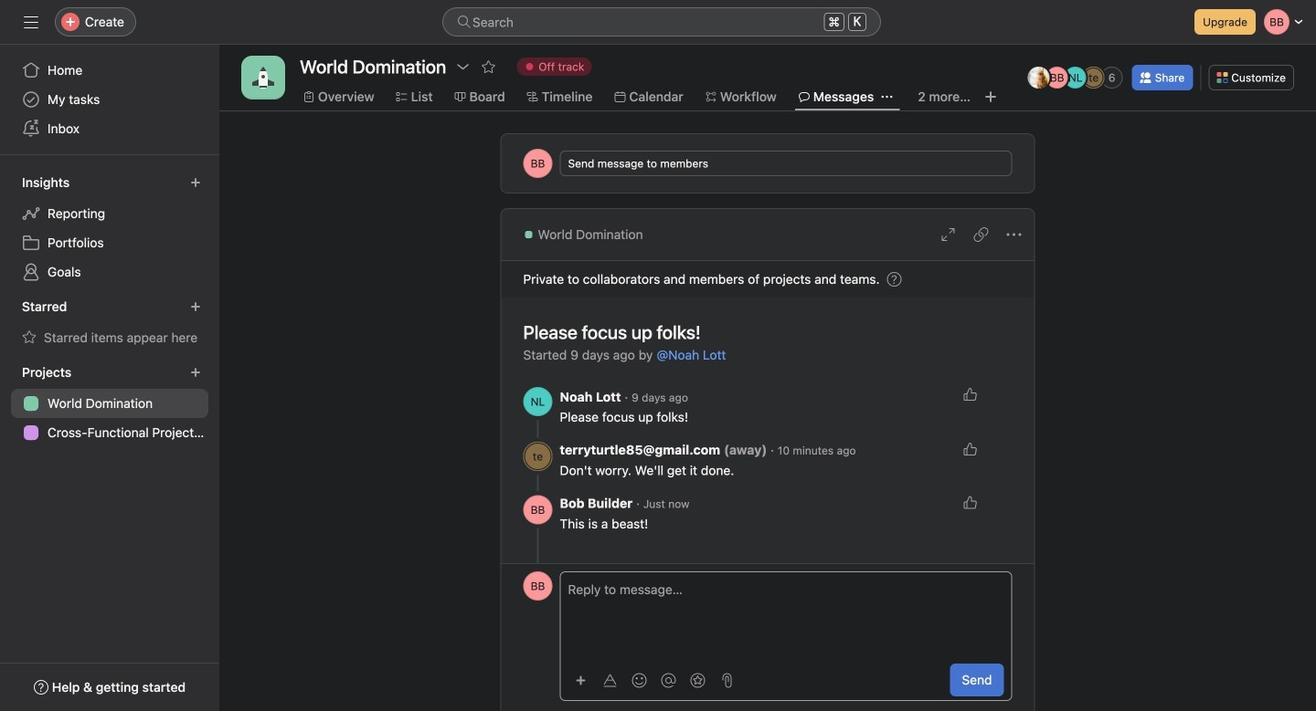 Task type: vqa. For each thing, say whether or not it's contained in the screenshot.
Mark complete ICON corresponding to 2nd Mark complete option from the bottom
no



Task type: locate. For each thing, give the bounding box(es) containing it.
0 likes. click to like this message comment image
[[963, 388, 978, 402], [963, 496, 978, 510]]

open user profile image
[[523, 388, 553, 417], [523, 496, 553, 525]]

add items to starred image
[[190, 302, 201, 313]]

show options image
[[455, 59, 470, 74]]

0 vertical spatial 0 likes. click to like this message comment image
[[963, 388, 978, 402]]

rocket image
[[252, 67, 274, 89]]

0 likes. click to like this message comment image down 0 likes. click to like this message comment image
[[963, 496, 978, 510]]

2 open user profile image from the top
[[523, 496, 553, 525]]

0 likes. click to like this message comment image up 0 likes. click to like this message comment image
[[963, 388, 978, 402]]

None field
[[442, 7, 881, 37]]

1 open user profile image from the top
[[523, 388, 553, 417]]

open user profile image for second 0 likes. click to like this message comment icon from the bottom
[[523, 388, 553, 417]]

more actions image
[[1007, 228, 1021, 242]]

2 0 likes. click to like this message comment image from the top
[[963, 496, 978, 510]]

1 vertical spatial 0 likes. click to like this message comment image
[[963, 496, 978, 510]]

open user profile image
[[523, 572, 553, 601]]

insights element
[[0, 166, 219, 291]]

full screen image
[[941, 228, 956, 242]]

emoji image
[[632, 674, 647, 689]]

1 vertical spatial open user profile image
[[523, 496, 553, 525]]

starred element
[[0, 291, 219, 356]]

0 vertical spatial open user profile image
[[523, 388, 553, 417]]

global element
[[0, 45, 219, 154]]

toolbar
[[568, 668, 740, 694]]

attach a file or paste an image image
[[720, 674, 734, 689]]

new insights image
[[190, 177, 201, 188]]

tab actions image
[[881, 91, 892, 102]]

formatting image
[[603, 674, 617, 689]]



Task type: describe. For each thing, give the bounding box(es) containing it.
add tab image
[[983, 90, 998, 104]]

insert an object image
[[575, 676, 586, 687]]

add to starred image
[[481, 59, 496, 74]]

open user profile image for second 0 likes. click to like this message comment icon from the top of the page
[[523, 496, 553, 525]]

hide sidebar image
[[24, 15, 38, 29]]

1 0 likes. click to like this message comment image from the top
[[963, 388, 978, 402]]

projects element
[[0, 356, 219, 452]]

copy link image
[[974, 228, 988, 242]]

new project or portfolio image
[[190, 367, 201, 378]]

at mention image
[[661, 674, 676, 689]]

Search tasks, projects, and more text field
[[442, 7, 881, 37]]

0 likes. click to like this message comment image
[[963, 442, 978, 457]]

appreciations image
[[691, 674, 705, 689]]



